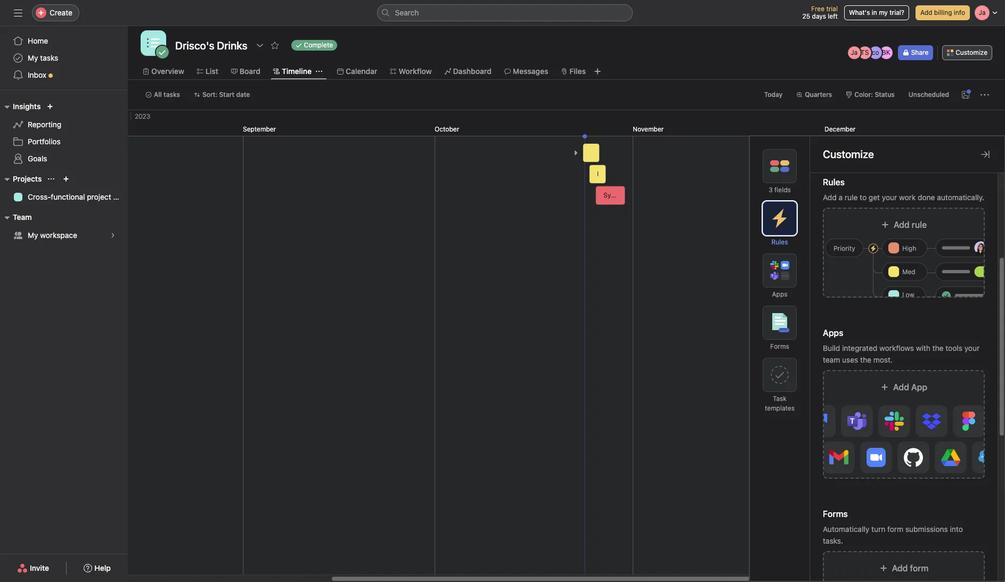 Task type: vqa. For each thing, say whether or not it's contained in the screenshot.
My related to My workspace
yes



Task type: locate. For each thing, give the bounding box(es) containing it.
rules
[[823, 177, 845, 187], [772, 238, 789, 246]]

templates
[[765, 405, 795, 413]]

overview
[[151, 67, 184, 76]]

inbox
[[28, 70, 46, 79]]

sort:
[[202, 91, 218, 99]]

a
[[839, 193, 843, 202]]

1 horizontal spatial apps
[[823, 328, 844, 338]]

rule
[[845, 193, 858, 202], [912, 220, 927, 230]]

1 horizontal spatial the
[[933, 344, 944, 353]]

apps
[[773, 290, 788, 298], [823, 328, 844, 338]]

forms up automatically
[[823, 510, 848, 519]]

all tasks
[[154, 91, 180, 99]]

0 horizontal spatial apps
[[773, 290, 788, 298]]

tasks down home
[[40, 53, 58, 62]]

insights element
[[0, 97, 128, 169]]

most.
[[874, 355, 893, 365]]

add for add billing info
[[921, 9, 933, 17]]

1 vertical spatial apps
[[823, 328, 844, 338]]

1 vertical spatial my
[[28, 231, 38, 240]]

0 vertical spatial forms
[[771, 343, 790, 351]]

workflow link
[[390, 66, 432, 77]]

new image
[[47, 103, 53, 110]]

0 vertical spatial apps
[[773, 290, 788, 298]]

sort: start date
[[202, 91, 250, 99]]

add app
[[894, 383, 928, 392]]

co
[[872, 49, 880, 56]]

my down team
[[28, 231, 38, 240]]

rules down 3 fields
[[772, 238, 789, 246]]

0 vertical spatial rule
[[845, 193, 858, 202]]

in
[[872, 9, 878, 17]]

0 vertical spatial your
[[883, 193, 898, 202]]

customize down info
[[956, 49, 988, 56]]

my tasks
[[28, 53, 58, 62]]

cross-functional project plan link
[[6, 189, 128, 206]]

automatically.
[[938, 193, 985, 202]]

create
[[50, 8, 72, 17]]

forms
[[771, 343, 790, 351], [823, 510, 848, 519]]

0 horizontal spatial form
[[888, 525, 904, 534]]

add tab image
[[594, 67, 602, 76]]

your inside build integrated workflows with the tools your team uses the most.
[[965, 344, 980, 353]]

board link
[[231, 66, 261, 77]]

0 vertical spatial tasks
[[40, 53, 58, 62]]

add a rule to get your work done automatically.
[[823, 193, 985, 202]]

rule up high
[[912, 220, 927, 230]]

board
[[240, 67, 261, 76]]

my
[[879, 9, 888, 17]]

share button
[[898, 45, 934, 60]]

add form button
[[823, 552, 985, 583]]

your
[[883, 193, 898, 202], [965, 344, 980, 353]]

1 horizontal spatial tasks
[[164, 91, 180, 99]]

free
[[812, 5, 825, 13]]

submissions
[[906, 525, 949, 534]]

color:
[[855, 91, 874, 99]]

customize
[[956, 49, 988, 56], [823, 148, 875, 160]]

1 vertical spatial rule
[[912, 220, 927, 230]]

customize inside dropdown button
[[956, 49, 988, 56]]

what's in my trial? button
[[845, 5, 910, 20]]

form inside automatically turn form submissions into tasks.
[[888, 525, 904, 534]]

2 my from the top
[[28, 231, 38, 240]]

1 horizontal spatial your
[[965, 344, 980, 353]]

days
[[813, 12, 827, 20]]

my up inbox
[[28, 53, 38, 62]]

sort: start date button
[[189, 87, 255, 102]]

reporting link
[[6, 116, 122, 133]]

tasks right all
[[164, 91, 180, 99]]

cross-
[[28, 192, 51, 201]]

add rule
[[894, 220, 927, 230]]

1 vertical spatial customize
[[823, 148, 875, 160]]

0 horizontal spatial tasks
[[40, 53, 58, 62]]

files
[[570, 67, 586, 76]]

1 horizontal spatial customize
[[956, 49, 988, 56]]

plan
[[113, 192, 128, 201]]

1 vertical spatial your
[[965, 344, 980, 353]]

show subtasks for task brainstorm california cola flavors image
[[573, 150, 579, 156]]

add up high
[[894, 220, 910, 230]]

add
[[921, 9, 933, 17], [823, 193, 837, 202], [894, 220, 910, 230], [894, 383, 910, 392], [893, 564, 908, 573]]

3 fields
[[769, 186, 791, 194]]

invite button
[[10, 559, 56, 578]]

add down automatically turn form submissions into tasks.
[[893, 564, 908, 573]]

1 my from the top
[[28, 53, 38, 62]]

status
[[875, 91, 895, 99]]

goals link
[[6, 150, 122, 167]]

add billing info button
[[916, 5, 971, 20]]

calendar
[[346, 67, 378, 76]]

rule right a
[[845, 193, 858, 202]]

search button
[[377, 4, 633, 21]]

help button
[[77, 559, 118, 578]]

your right tools
[[965, 344, 980, 353]]

0 horizontal spatial forms
[[771, 343, 790, 351]]

rules up a
[[823, 177, 845, 187]]

the right "with"
[[933, 344, 944, 353]]

1 horizontal spatial form
[[911, 564, 929, 573]]

add left billing
[[921, 9, 933, 17]]

form
[[888, 525, 904, 534], [911, 564, 929, 573]]

1 vertical spatial form
[[911, 564, 929, 573]]

all
[[154, 91, 162, 99]]

med
[[903, 268, 916, 276]]

integrated
[[843, 344, 878, 353]]

portfolios
[[28, 137, 61, 146]]

form down submissions
[[911, 564, 929, 573]]

insights button
[[0, 100, 41, 113]]

add left app at the right bottom of page
[[894, 383, 910, 392]]

your right the get
[[883, 193, 898, 202]]

date
[[236, 91, 250, 99]]

portfolios link
[[6, 133, 122, 150]]

customize down december
[[823, 148, 875, 160]]

search
[[395, 8, 419, 17]]

what's in my trial?
[[850, 9, 905, 17]]

1 horizontal spatial rule
[[912, 220, 927, 230]]

None text field
[[173, 36, 250, 55]]

0 horizontal spatial the
[[861, 355, 872, 365]]

today button
[[760, 87, 788, 102]]

tasks for my tasks
[[40, 53, 58, 62]]

list link
[[197, 66, 218, 77]]

0 horizontal spatial rules
[[772, 238, 789, 246]]

november
[[633, 125, 664, 133]]

my inside my workspace link
[[28, 231, 38, 240]]

august
[[45, 125, 66, 133]]

1 vertical spatial the
[[861, 355, 872, 365]]

show options, current sort, top image
[[48, 176, 55, 182]]

1 horizontal spatial rules
[[823, 177, 845, 187]]

0 vertical spatial form
[[888, 525, 904, 534]]

tasks
[[40, 53, 58, 62], [164, 91, 180, 99]]

create button
[[32, 4, 79, 21]]

my for my workspace
[[28, 231, 38, 240]]

quarters button
[[792, 87, 837, 102]]

forms left build
[[771, 343, 790, 351]]

my
[[28, 53, 38, 62], [28, 231, 38, 240]]

the down integrated
[[861, 355, 872, 365]]

timeline
[[282, 67, 312, 76]]

0 vertical spatial my
[[28, 53, 38, 62]]

october
[[435, 125, 460, 133]]

build integrated workflows with the tools your team uses the most.
[[823, 344, 980, 365]]

uses
[[843, 355, 859, 365]]

functional
[[51, 192, 85, 201]]

new project or portfolio image
[[63, 176, 70, 182]]

2023 august
[[45, 112, 150, 133]]

add for add rule
[[894, 220, 910, 230]]

tasks inside dropdown button
[[164, 91, 180, 99]]

my for my tasks
[[28, 53, 38, 62]]

files link
[[561, 66, 586, 77]]

free trial 25 days left
[[803, 5, 838, 20]]

0 vertical spatial customize
[[956, 49, 988, 56]]

tasks inside global element
[[40, 53, 58, 62]]

0 horizontal spatial your
[[883, 193, 898, 202]]

1 vertical spatial tasks
[[164, 91, 180, 99]]

my inside my tasks link
[[28, 53, 38, 62]]

to
[[860, 193, 867, 202]]

1 vertical spatial forms
[[823, 510, 848, 519]]

add left a
[[823, 193, 837, 202]]

dashboard
[[453, 67, 492, 76]]

list
[[206, 67, 218, 76]]

form right turn
[[888, 525, 904, 534]]

add for add form
[[893, 564, 908, 573]]



Task type: describe. For each thing, give the bounding box(es) containing it.
done
[[918, 193, 936, 202]]

trial
[[827, 5, 838, 13]]

2023
[[135, 112, 150, 120]]

teams element
[[0, 208, 128, 246]]

today
[[765, 91, 783, 99]]

projects button
[[0, 173, 42, 185]]

start
[[219, 91, 235, 99]]

workspace
[[40, 231, 77, 240]]

reporting
[[28, 120, 61, 129]]

close details image
[[982, 150, 990, 159]]

add to starred image
[[271, 41, 279, 50]]

projects
[[13, 174, 42, 183]]

get
[[869, 193, 881, 202]]

fields
[[775, 186, 791, 194]]

all tasks button
[[141, 87, 185, 102]]

list image
[[147, 37, 160, 50]]

add for add app
[[894, 383, 910, 392]]

goals
[[28, 154, 47, 163]]

workflow
[[399, 67, 432, 76]]

color: status button
[[842, 87, 900, 102]]

form inside button
[[911, 564, 929, 573]]

add billing info
[[921, 9, 966, 17]]

search list box
[[377, 4, 633, 21]]

0 vertical spatial the
[[933, 344, 944, 353]]

complete button
[[287, 38, 342, 53]]

tasks.
[[823, 537, 844, 546]]

bk
[[882, 49, 891, 56]]

1 vertical spatial rules
[[772, 238, 789, 246]]

global element
[[0, 26, 128, 90]]

save options image
[[962, 91, 971, 99]]

timeline link
[[273, 66, 312, 77]]

app
[[912, 383, 928, 392]]

december
[[825, 125, 856, 133]]

low
[[903, 291, 915, 299]]

with
[[917, 344, 931, 353]]

what's
[[850, 9, 871, 17]]

invite
[[30, 564, 49, 573]]

add for add a rule to get your work done automatically.
[[823, 193, 837, 202]]

see details, my workspace image
[[110, 232, 116, 239]]

unscheduled
[[909, 91, 950, 99]]

info
[[954, 9, 966, 17]]

0 horizontal spatial rule
[[845, 193, 858, 202]]

overview link
[[143, 66, 184, 77]]

automatically turn form submissions into tasks.
[[823, 525, 964, 546]]

0 vertical spatial rules
[[823, 177, 845, 187]]

work
[[900, 193, 916, 202]]

build
[[823, 344, 841, 353]]

team
[[823, 355, 841, 365]]

trial?
[[890, 9, 905, 17]]

tasks for all tasks
[[164, 91, 180, 99]]

september
[[243, 125, 276, 133]]

add app button
[[819, 370, 990, 479]]

home link
[[6, 33, 122, 50]]

share
[[912, 49, 929, 56]]

complete
[[304, 41, 333, 49]]

left
[[828, 12, 838, 20]]

billing
[[935, 9, 953, 17]]

tab actions image
[[316, 68, 322, 75]]

my tasks link
[[6, 50, 122, 67]]

ts
[[861, 49, 869, 56]]

task templates
[[765, 395, 795, 413]]

hide sidebar image
[[14, 9, 22, 17]]

cross-functional project plan
[[28, 192, 128, 201]]

project
[[87, 192, 111, 201]]

color: status
[[855, 91, 895, 99]]

workflows
[[880, 344, 915, 353]]

add form
[[893, 564, 929, 573]]

task
[[773, 395, 787, 403]]

show options image
[[256, 41, 264, 50]]

high
[[903, 245, 917, 253]]

my workspace
[[28, 231, 77, 240]]

quarters
[[805, 91, 833, 99]]

team
[[13, 213, 32, 222]]

turn
[[872, 525, 886, 534]]

projects element
[[0, 169, 128, 208]]

home
[[28, 36, 48, 45]]

insights
[[13, 102, 41, 111]]

messages
[[513, 67, 549, 76]]

25
[[803, 12, 811, 20]]

0 horizontal spatial customize
[[823, 148, 875, 160]]

priority
[[834, 245, 856, 253]]

1 horizontal spatial forms
[[823, 510, 848, 519]]

messages link
[[505, 66, 549, 77]]

tools
[[946, 344, 963, 353]]

more actions image
[[981, 91, 990, 99]]

my workspace link
[[6, 227, 122, 244]]



